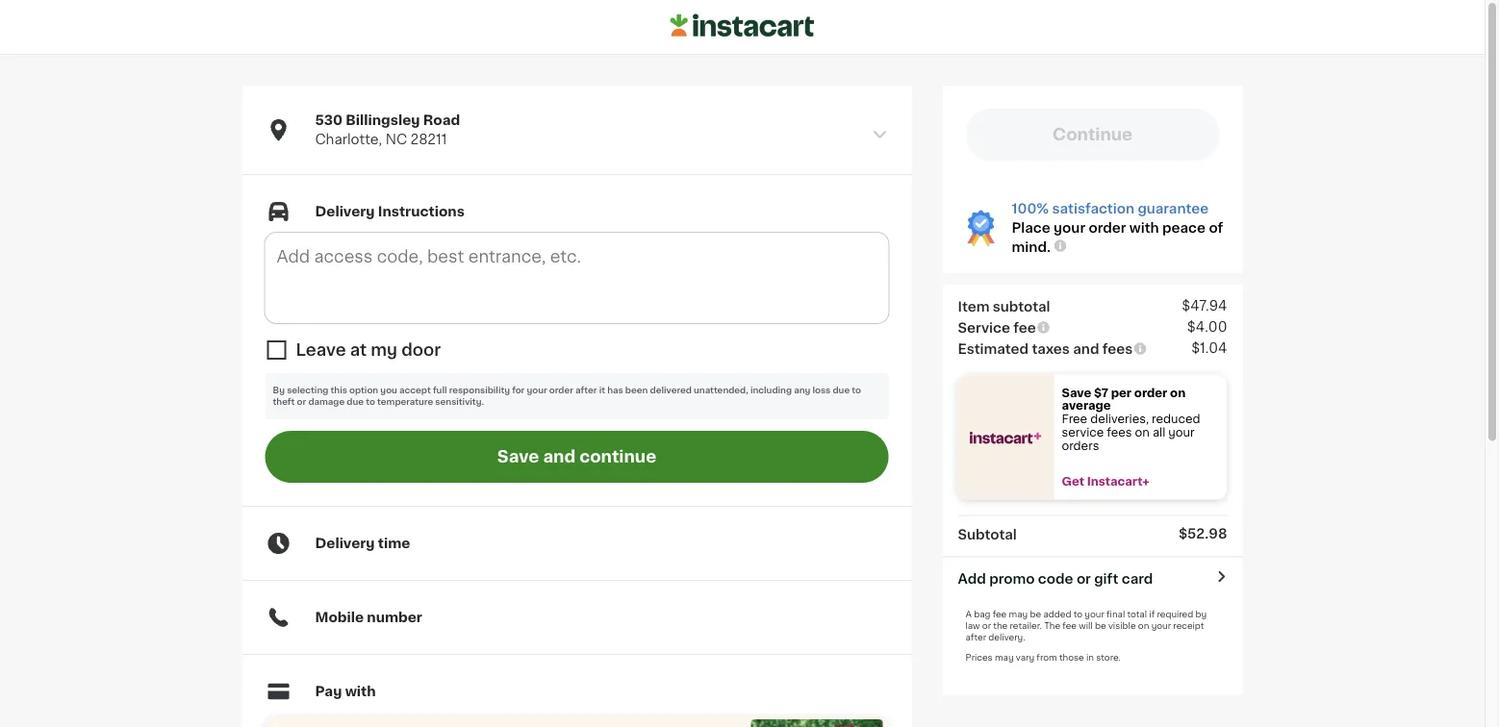 Task type: describe. For each thing, give the bounding box(es) containing it.
order inside place your order with peace of mind.
[[1089, 221, 1126, 235]]

satisfaction
[[1052, 202, 1134, 216]]

average
[[1062, 400, 1111, 411]]

option
[[349, 386, 378, 395]]

number
[[367, 611, 422, 625]]

final
[[1107, 610, 1125, 619]]

by
[[273, 386, 285, 395]]

service
[[1062, 427, 1104, 438]]

on inside a bag fee may be added to your final total if required by law or the retailer. the fee will be visible on your receipt after delivery.
[[1138, 622, 1149, 630]]

$47.94
[[1182, 299, 1227, 312]]

or inside 'by selecting this option you accept full responsibility for your order after it has been delivered unattended, including any loss due to theft or damage due to temperature sensitivity.'
[[297, 398, 306, 407]]

damage
[[308, 398, 345, 407]]

get
[[1062, 476, 1084, 487]]

taxes
[[1032, 342, 1070, 356]]

1 vertical spatial may
[[995, 653, 1014, 662]]

a
[[966, 610, 972, 619]]

billingsley
[[346, 114, 420, 127]]

fees inside the save $7 per order on average free deliveries, reduced service fees on all your orders
[[1107, 427, 1132, 438]]

0 horizontal spatial to
[[366, 398, 375, 407]]

delivery for delivery time
[[315, 537, 375, 550]]

your inside place your order with peace of mind.
[[1054, 221, 1085, 235]]

save $7 per order on average free deliveries, reduced service fees on all your orders
[[1062, 387, 1203, 451]]

order inside the save $7 per order on average free deliveries, reduced service fees on all your orders
[[1134, 387, 1167, 398]]

at
[[350, 342, 367, 358]]

estimated
[[958, 342, 1029, 356]]

charlotte,
[[315, 133, 382, 146]]

loss
[[813, 386, 831, 395]]

unattended,
[[694, 386, 748, 395]]

or inside a bag fee may be added to your final total if required by law or the retailer. the fee will be visible on your receipt after delivery.
[[982, 622, 991, 630]]

1 vertical spatial be
[[1095, 622, 1106, 630]]

instructions
[[378, 205, 465, 218]]

1 horizontal spatial fee
[[1013, 321, 1036, 334]]

from
[[1037, 653, 1057, 662]]

$7
[[1094, 387, 1108, 398]]

gift
[[1094, 572, 1118, 586]]

free
[[1062, 414, 1087, 425]]

card
[[1122, 572, 1153, 586]]

selecting
[[287, 386, 328, 395]]

your inside 'by selecting this option you accept full responsibility for your order after it has been delivered unattended, including any loss due to theft or damage due to temperature sensitivity.'
[[527, 386, 547, 395]]

promo
[[989, 572, 1035, 586]]

100% satisfaction guarantee
[[1012, 202, 1209, 216]]

including
[[750, 386, 792, 395]]

responsibility
[[449, 386, 510, 395]]

temperature
[[377, 398, 433, 407]]

after inside 'by selecting this option you accept full responsibility for your order after it has been delivered unattended, including any loss due to theft or damage due to temperature sensitivity.'
[[575, 386, 597, 395]]

save and continue
[[497, 449, 656, 465]]

estimated taxes and fees
[[958, 342, 1133, 356]]

sensitivity.
[[435, 398, 484, 407]]

pay
[[315, 685, 342, 699]]

add promo code or gift card
[[958, 572, 1153, 586]]

with inside place your order with peace of mind.
[[1129, 221, 1159, 235]]

in
[[1086, 653, 1094, 662]]

mobile number
[[315, 611, 422, 625]]

get instacart+
[[1062, 476, 1149, 487]]

bag
[[974, 610, 990, 619]]

it
[[599, 386, 605, 395]]

1 vertical spatial on
[[1135, 427, 1150, 438]]

my
[[371, 342, 397, 358]]

$52.98
[[1179, 527, 1227, 540]]

to inside a bag fee may be added to your final total if required by law or the retailer. the fee will be visible on your receipt after delivery.
[[1074, 610, 1083, 619]]

delivered
[[650, 386, 692, 395]]

save and continue button
[[265, 431, 889, 483]]

prices may vary from those in store.
[[966, 653, 1121, 662]]

0 horizontal spatial be
[[1030, 610, 1041, 619]]

total
[[1127, 610, 1147, 619]]

retailer.
[[1010, 622, 1042, 630]]

service
[[958, 321, 1010, 334]]

instacart+
[[1087, 476, 1149, 487]]

accept
[[399, 386, 431, 395]]

per
[[1111, 387, 1132, 398]]

prices
[[966, 653, 993, 662]]

any
[[794, 386, 810, 395]]

mobile
[[315, 611, 364, 625]]

road
[[423, 114, 460, 127]]

for
[[512, 386, 525, 395]]

delivery time
[[315, 537, 410, 550]]

will
[[1079, 622, 1093, 630]]



Task type: vqa. For each thing, say whether or not it's contained in the screenshot.
1st Item Carousel region from the top of the page
no



Task type: locate. For each thing, give the bounding box(es) containing it.
1 vertical spatial to
[[366, 398, 375, 407]]

be
[[1030, 610, 1041, 619], [1095, 622, 1106, 630]]

fees
[[1102, 342, 1133, 356], [1107, 427, 1132, 438]]

pay with
[[315, 685, 376, 699]]

and left continue
[[543, 449, 576, 465]]

2 horizontal spatial order
[[1134, 387, 1167, 398]]

after down law
[[966, 633, 986, 642]]

save for save and continue
[[497, 449, 539, 465]]

0 horizontal spatial and
[[543, 449, 576, 465]]

nc
[[386, 133, 407, 146]]

0 vertical spatial to
[[852, 386, 861, 395]]

2 vertical spatial fee
[[1063, 622, 1077, 630]]

1 vertical spatial with
[[345, 685, 376, 699]]

on down total
[[1138, 622, 1149, 630]]

1 horizontal spatial save
[[1062, 387, 1091, 398]]

your inside the save $7 per order on average free deliveries, reduced service fees on all your orders
[[1168, 427, 1195, 438]]

after
[[575, 386, 597, 395], [966, 633, 986, 642]]

to right 'loss'
[[852, 386, 861, 395]]

1 horizontal spatial be
[[1095, 622, 1106, 630]]

been
[[625, 386, 648, 395]]

your down if at the bottom right of the page
[[1151, 622, 1171, 630]]

1 horizontal spatial and
[[1073, 342, 1099, 356]]

get instacart+ button
[[1054, 475, 1227, 489]]

place your order with peace of mind.
[[1012, 221, 1223, 254]]

may down delivery.
[[995, 653, 1014, 662]]

peace
[[1162, 221, 1206, 235]]

100%
[[1012, 202, 1049, 216]]

2 vertical spatial or
[[982, 622, 991, 630]]

more info about 100% satisfaction guarantee image
[[1053, 238, 1068, 254]]

add promo code or gift card button
[[958, 569, 1153, 588]]

your down the reduced
[[1168, 427, 1195, 438]]

1 horizontal spatial with
[[1129, 221, 1159, 235]]

delivery.
[[988, 633, 1025, 642]]

0 vertical spatial or
[[297, 398, 306, 407]]

save for save $7 per order on average free deliveries, reduced service fees on all your orders
[[1062, 387, 1091, 398]]

the
[[1044, 622, 1060, 630]]

0 vertical spatial on
[[1170, 387, 1186, 398]]

leave
[[296, 342, 346, 358]]

1 vertical spatial fee
[[993, 610, 1007, 619]]

with right pay
[[345, 685, 376, 699]]

save inside the save $7 per order on average free deliveries, reduced service fees on all your orders
[[1062, 387, 1091, 398]]

530 billingsley road charlotte, nc 28211
[[315, 114, 460, 146]]

of
[[1209, 221, 1223, 235]]

home image
[[670, 11, 814, 40]]

1 vertical spatial after
[[966, 633, 986, 642]]

subtotal
[[958, 528, 1017, 541]]

on left all
[[1135, 427, 1150, 438]]

0 horizontal spatial after
[[575, 386, 597, 395]]

time
[[378, 537, 410, 550]]

or
[[297, 398, 306, 407], [1077, 572, 1091, 586], [982, 622, 991, 630]]

1 horizontal spatial after
[[966, 633, 986, 642]]

save inside button
[[497, 449, 539, 465]]

all
[[1153, 427, 1165, 438]]

leave at my door
[[296, 342, 441, 358]]

by
[[1196, 610, 1207, 619]]

service fee
[[958, 321, 1036, 334]]

0 horizontal spatial with
[[345, 685, 376, 699]]

your
[[1054, 221, 1085, 235], [527, 386, 547, 395], [1168, 427, 1195, 438], [1085, 610, 1104, 619], [1151, 622, 1171, 630]]

on up the reduced
[[1170, 387, 1186, 398]]

place
[[1012, 221, 1050, 235]]

you
[[380, 386, 397, 395]]

2 horizontal spatial fee
[[1063, 622, 1077, 630]]

0 vertical spatial may
[[1009, 610, 1028, 619]]

due
[[833, 386, 850, 395], [347, 398, 364, 407]]

delivery left time
[[315, 537, 375, 550]]

0 horizontal spatial fee
[[993, 610, 1007, 619]]

1 delivery from the top
[[315, 205, 375, 218]]

your up the 'more info about 100% satisfaction guarantee' image
[[1054, 221, 1085, 235]]

fee up the
[[993, 610, 1007, 619]]

save down for
[[497, 449, 539, 465]]

fee down 'subtotal'
[[1013, 321, 1036, 334]]

1 horizontal spatial to
[[852, 386, 861, 395]]

fee
[[1013, 321, 1036, 334], [993, 610, 1007, 619], [1063, 622, 1077, 630]]

28211
[[410, 133, 447, 146]]

after inside a bag fee may be added to your final total if required by law or the retailer. the fee will be visible on your receipt after delivery.
[[966, 633, 986, 642]]

delivery down 'charlotte,'
[[315, 205, 375, 218]]

2 delivery from the top
[[315, 537, 375, 550]]

or left gift
[[1077, 572, 1091, 586]]

the
[[993, 622, 1008, 630]]

save up average on the right of page
[[1062, 387, 1091, 398]]

1 vertical spatial save
[[497, 449, 539, 465]]

order
[[1089, 221, 1126, 235], [549, 386, 573, 395], [1134, 387, 1167, 398]]

0 vertical spatial fees
[[1102, 342, 1133, 356]]

theft
[[273, 398, 295, 407]]

code
[[1038, 572, 1073, 586]]

2 horizontal spatial to
[[1074, 610, 1083, 619]]

0 horizontal spatial save
[[497, 449, 539, 465]]

subtotal
[[993, 300, 1050, 313]]

0 vertical spatial save
[[1062, 387, 1091, 398]]

after left it
[[575, 386, 597, 395]]

vary
[[1016, 653, 1034, 662]]

due down option
[[347, 398, 364, 407]]

deliveries,
[[1090, 414, 1149, 425]]

if
[[1149, 610, 1155, 619]]

by selecting this option you accept full responsibility for your order after it has been delivered unattended, including any loss due to theft or damage due to temperature sensitivity.
[[273, 386, 861, 407]]

and inside save and continue button
[[543, 449, 576, 465]]

0 vertical spatial after
[[575, 386, 597, 395]]

your right for
[[527, 386, 547, 395]]

orders
[[1062, 440, 1099, 451]]

1 vertical spatial delivery
[[315, 537, 375, 550]]

to down option
[[366, 398, 375, 407]]

guarantee
[[1138, 202, 1209, 216]]

0 horizontal spatial or
[[297, 398, 306, 407]]

0 horizontal spatial order
[[549, 386, 573, 395]]

be up "retailer."
[[1030, 610, 1041, 619]]

may up "retailer."
[[1009, 610, 1028, 619]]

order right per
[[1134, 387, 1167, 398]]

1 horizontal spatial or
[[982, 622, 991, 630]]

1 vertical spatial or
[[1077, 572, 1091, 586]]

530
[[315, 114, 343, 127]]

be right will
[[1095, 622, 1106, 630]]

1 vertical spatial due
[[347, 398, 364, 407]]

door
[[401, 342, 441, 358]]

1 vertical spatial fees
[[1107, 427, 1132, 438]]

0 vertical spatial delivery
[[315, 205, 375, 218]]

your up will
[[1085, 610, 1104, 619]]

added
[[1043, 610, 1071, 619]]

continue
[[579, 449, 656, 465]]

order inside 'by selecting this option you accept full responsibility for your order after it has been delivered unattended, including any loss due to theft or damage due to temperature sensitivity.'
[[549, 386, 573, 395]]

fee left will
[[1063, 622, 1077, 630]]

this
[[330, 386, 347, 395]]

0 horizontal spatial due
[[347, 398, 364, 407]]

0 vertical spatial due
[[833, 386, 850, 395]]

order left it
[[549, 386, 573, 395]]

None text field
[[265, 233, 889, 323]]

1 horizontal spatial order
[[1089, 221, 1126, 235]]

1 vertical spatial and
[[543, 449, 576, 465]]

0 vertical spatial with
[[1129, 221, 1159, 235]]

0 vertical spatial be
[[1030, 610, 1041, 619]]

2 vertical spatial to
[[1074, 610, 1083, 619]]

law
[[966, 622, 980, 630]]

those
[[1059, 653, 1084, 662]]

2 horizontal spatial or
[[1077, 572, 1091, 586]]

has
[[607, 386, 623, 395]]

a bag fee may be added to your final total if required by law or the retailer. the fee will be visible on your receipt after delivery.
[[966, 610, 1207, 642]]

or inside button
[[1077, 572, 1091, 586]]

with down guarantee
[[1129, 221, 1159, 235]]

0 vertical spatial fee
[[1013, 321, 1036, 334]]

$4.00
[[1187, 320, 1227, 333]]

delivery address image
[[871, 126, 889, 143]]

full
[[433, 386, 447, 395]]

delivery for delivery instructions
[[315, 205, 375, 218]]

required
[[1157, 610, 1193, 619]]

order down 100% satisfaction guarantee
[[1089, 221, 1126, 235]]

$1.04
[[1191, 341, 1227, 355]]

save
[[1062, 387, 1091, 398], [497, 449, 539, 465]]

or down bag
[[982, 622, 991, 630]]

to up will
[[1074, 610, 1083, 619]]

and right taxes
[[1073, 342, 1099, 356]]

1 horizontal spatial due
[[833, 386, 850, 395]]

may inside a bag fee may be added to your final total if required by law or the retailer. the fee will be visible on your receipt after delivery.
[[1009, 610, 1028, 619]]

add
[[958, 572, 986, 586]]

store.
[[1096, 653, 1121, 662]]

receipt
[[1173, 622, 1204, 630]]

fees down the deliveries,
[[1107, 427, 1132, 438]]

2 vertical spatial on
[[1138, 622, 1149, 630]]

on
[[1170, 387, 1186, 398], [1135, 427, 1150, 438], [1138, 622, 1149, 630]]

visible
[[1108, 622, 1136, 630]]

delivery instructions
[[315, 205, 465, 218]]

due right 'loss'
[[833, 386, 850, 395]]

fees up per
[[1102, 342, 1133, 356]]

to
[[852, 386, 861, 395], [366, 398, 375, 407], [1074, 610, 1083, 619]]

item subtotal
[[958, 300, 1050, 313]]

reduced
[[1152, 414, 1200, 425]]

delivery
[[315, 205, 375, 218], [315, 537, 375, 550]]

and
[[1073, 342, 1099, 356], [543, 449, 576, 465]]

or down selecting
[[297, 398, 306, 407]]

mind.
[[1012, 241, 1051, 254]]

0 vertical spatial and
[[1073, 342, 1099, 356]]



